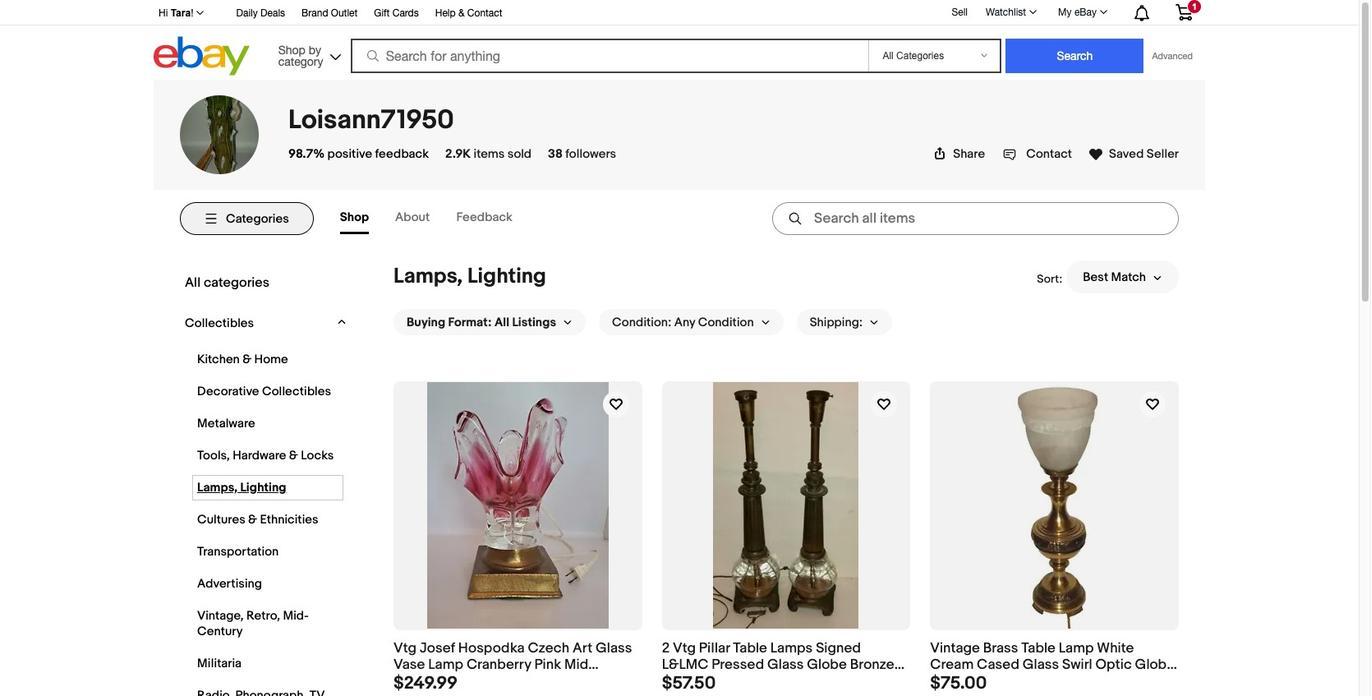 Task type: vqa. For each thing, say whether or not it's contained in the screenshot.
$21.99 at left
no



Task type: describe. For each thing, give the bounding box(es) containing it.
cream
[[931, 657, 974, 674]]

glass inside 2 vtg pillar table lamps signed l&lmc pressed glass globe bronze lights
[[768, 657, 804, 674]]

vintage,
[[197, 608, 244, 624]]

hardware
[[233, 448, 286, 464]]

globe inside 2 vtg pillar table lamps signed l&lmc pressed glass globe bronze lights
[[807, 657, 847, 674]]

lamps
[[771, 640, 813, 656]]

ebay
[[1075, 7, 1097, 18]]

help & contact link
[[435, 5, 503, 23]]

kitchen
[[197, 352, 240, 367]]

2 vtg pillar table lamps signed l&lmc pressed glass globe bronze lights
[[662, 640, 895, 691]]

vase
[[394, 657, 425, 674]]

lamp inside vtg josef hospodka czech art glass vase lamp cranberry pink mid century modern
[[428, 657, 464, 674]]

shipping:
[[810, 314, 863, 330]]

transportation
[[197, 544, 279, 560]]

sold
[[508, 146, 532, 162]]

vintage brass table lamp white cream cased glass swirl optic globe light
[[931, 640, 1176, 691]]

daily
[[236, 7, 258, 19]]

mid-
[[283, 608, 309, 624]]

ethnicities
[[260, 512, 319, 528]]

vintage brass table lamp white cream cased glass swirl optic globe light : quick view image
[[981, 382, 1129, 629]]

share
[[954, 146, 986, 162]]

optic
[[1096, 657, 1132, 674]]

brand
[[302, 7, 328, 19]]

buying
[[407, 314, 446, 330]]

cards
[[393, 7, 419, 19]]

lamps, lighting link
[[193, 476, 342, 500]]

art
[[573, 640, 593, 656]]

tools,
[[197, 448, 230, 464]]

vintage, retro, mid- century
[[197, 608, 309, 639]]

saved seller button
[[1089, 143, 1179, 162]]

cased
[[977, 657, 1020, 674]]

best match
[[1083, 269, 1147, 285]]

all categories link
[[181, 270, 347, 295]]

kitchen & home
[[197, 352, 288, 367]]

decorative collectibles
[[197, 384, 331, 399]]

pressed
[[712, 657, 765, 674]]

none submit inside shop by category banner
[[1006, 39, 1144, 73]]

& left locks
[[289, 448, 298, 464]]

condition: any condition button
[[599, 309, 784, 335]]

locks
[[301, 448, 334, 464]]

category
[[278, 55, 323, 68]]

shop for shop by category
[[278, 43, 306, 56]]

shipping: button
[[797, 309, 893, 335]]

tab list containing shop
[[340, 203, 539, 234]]

lamp inside "vintage brass table lamp white cream cased glass swirl optic globe light"
[[1059, 640, 1094, 656]]

feedback
[[457, 210, 513, 225]]

glass inside "vintage brass table lamp white cream cased glass swirl optic globe light"
[[1023, 657, 1060, 674]]

collectibles inside collectibles link
[[185, 316, 254, 331]]

gift cards link
[[374, 5, 419, 23]]

retro,
[[247, 608, 280, 624]]

metalware
[[197, 416, 255, 431]]

0 vertical spatial lighting
[[468, 264, 547, 289]]

0 vertical spatial lamps, lighting
[[394, 264, 547, 289]]

mid
[[565, 657, 589, 674]]

lamps, lighting tab panel
[[180, 247, 1179, 696]]

advanced link
[[1144, 39, 1202, 72]]

cultures & ethnicities
[[197, 512, 319, 528]]

kitchen & home link
[[193, 348, 342, 371]]

gift cards
[[374, 7, 419, 19]]

home
[[254, 352, 288, 367]]

modern
[[449, 674, 499, 691]]

vtg josef hospodka czech art glass vase lamp cranberry pink mid century modern
[[394, 640, 632, 691]]

table inside 2 vtg pillar table lamps signed l&lmc pressed glass globe bronze lights
[[733, 640, 768, 656]]

98.7% positive feedback
[[288, 146, 429, 162]]

l&lmc
[[662, 657, 709, 674]]

$249.99
[[394, 673, 458, 695]]

0 horizontal spatial lighting
[[240, 480, 286, 496]]

items
[[474, 146, 505, 162]]

signed
[[816, 640, 861, 656]]

advanced
[[1153, 51, 1193, 61]]

vtg josef hospodka czech art glass vase lamp cranberry pink mid century modern : quick view image
[[427, 382, 609, 629]]

Search all items field
[[773, 202, 1179, 235]]

38 followers
[[548, 146, 617, 162]]

collectibles link
[[181, 311, 330, 335]]

98.7%
[[288, 146, 325, 162]]

brass
[[984, 640, 1019, 656]]

my
[[1059, 7, 1072, 18]]

hi
[[159, 7, 168, 19]]

vintage, retro, mid- century link
[[193, 604, 342, 644]]

all categories
[[185, 275, 270, 291]]

0 vertical spatial lamps,
[[394, 264, 463, 289]]

buying format: all listings
[[407, 314, 556, 330]]

saved
[[1110, 146, 1144, 162]]

shop by category
[[278, 43, 323, 68]]

contact inside the account navigation
[[468, 7, 503, 19]]

my ebay
[[1059, 7, 1097, 18]]

cultures & ethnicities link
[[193, 508, 342, 532]]

tools, hardware & locks
[[197, 448, 334, 464]]

lamps, lighting inside 'lamps, lighting' link
[[197, 480, 286, 496]]

categories
[[226, 211, 289, 226]]

account navigation
[[150, 0, 1206, 25]]

followers
[[566, 146, 617, 162]]

daily deals link
[[236, 5, 285, 23]]

buying format: all listings button
[[394, 309, 586, 335]]



Task type: locate. For each thing, give the bounding box(es) containing it.
daily deals
[[236, 7, 285, 19]]

lamp
[[1059, 640, 1094, 656], [428, 657, 464, 674]]

advertising
[[197, 576, 262, 592]]

1 horizontal spatial contact
[[1027, 146, 1073, 162]]

0 horizontal spatial table
[[733, 640, 768, 656]]

collectibles inside 'decorative collectibles' link
[[262, 384, 331, 399]]

glass right art
[[596, 640, 632, 656]]

vtg
[[394, 640, 417, 656], [673, 640, 696, 656]]

vtg josef hospodka czech art glass vase lamp cranberry pink mid century modern button
[[394, 640, 642, 691]]

lamps, lighting
[[394, 264, 547, 289], [197, 480, 286, 496]]

condition:
[[612, 314, 672, 330]]

1 horizontal spatial globe
[[1136, 657, 1176, 674]]

tab list
[[340, 203, 539, 234]]

1 horizontal spatial collectibles
[[262, 384, 331, 399]]

2 horizontal spatial glass
[[1023, 657, 1060, 674]]

outlet
[[331, 7, 358, 19]]

lamps, lighting up format:
[[394, 264, 547, 289]]

& for ethnicities
[[248, 512, 257, 528]]

1 table from the left
[[733, 640, 768, 656]]

century inside vtg josef hospodka czech art glass vase lamp cranberry pink mid century modern
[[394, 674, 446, 691]]

positive
[[328, 146, 372, 162]]

tools, hardware & locks link
[[193, 444, 342, 468]]

collectibles up kitchen
[[185, 316, 254, 331]]

lamps, down tools,
[[197, 480, 238, 496]]

1 horizontal spatial lamps,
[[394, 264, 463, 289]]

0 horizontal spatial lamp
[[428, 657, 464, 674]]

$75.00
[[931, 673, 987, 695]]

watchlist
[[986, 7, 1027, 18]]

1 vertical spatial lighting
[[240, 480, 286, 496]]

1 horizontal spatial lamp
[[1059, 640, 1094, 656]]

1 vertical spatial collectibles
[[262, 384, 331, 399]]

militaria link
[[193, 652, 342, 676]]

0 horizontal spatial all
[[185, 275, 201, 291]]

vtg up vase
[[394, 640, 417, 656]]

best
[[1083, 269, 1109, 285]]

decorative
[[197, 384, 259, 399]]

1 horizontal spatial glass
[[768, 657, 804, 674]]

1
[[1193, 2, 1198, 12]]

Search for anything text field
[[353, 40, 866, 72]]

& for contact
[[459, 7, 465, 19]]

collectibles
[[185, 316, 254, 331], [262, 384, 331, 399]]

0 horizontal spatial collectibles
[[185, 316, 254, 331]]

0 horizontal spatial lamps, lighting
[[197, 480, 286, 496]]

2.9k items sold
[[446, 146, 532, 162]]

1 vertical spatial century
[[394, 674, 446, 691]]

collectibles down home
[[262, 384, 331, 399]]

1 vertical spatial lamp
[[428, 657, 464, 674]]

lighting down tools, hardware & locks
[[240, 480, 286, 496]]

2 vtg from the left
[[673, 640, 696, 656]]

vtg inside vtg josef hospodka czech art glass vase lamp cranberry pink mid century modern
[[394, 640, 417, 656]]

lighting up buying format: all listings "popup button"
[[468, 264, 547, 289]]

categories button
[[180, 202, 314, 235]]

glass inside vtg josef hospodka czech art glass vase lamp cranberry pink mid century modern
[[596, 640, 632, 656]]

vtg up l&lmc
[[673, 640, 696, 656]]

globe right optic
[[1136, 657, 1176, 674]]

cultures
[[197, 512, 246, 528]]

0 horizontal spatial lamps,
[[197, 480, 238, 496]]

swirl
[[1063, 657, 1093, 674]]

hospodka
[[458, 640, 525, 656]]

light
[[931, 674, 962, 691]]

1 vertical spatial lamps, lighting
[[197, 480, 286, 496]]

loisann71950 image
[[180, 95, 259, 174]]

sell
[[952, 6, 968, 18]]

globe inside "vintage brass table lamp white cream cased glass swirl optic globe light"
[[1136, 657, 1176, 674]]

0 horizontal spatial globe
[[807, 657, 847, 674]]

decorative collectibles link
[[193, 380, 342, 404]]

pink
[[535, 657, 561, 674]]

century down vase
[[394, 674, 446, 691]]

shop left by
[[278, 43, 306, 56]]

gift
[[374, 7, 390, 19]]

transportation link
[[193, 540, 342, 564]]

lamp up 'swirl'
[[1059, 640, 1094, 656]]

sort:
[[1037, 272, 1063, 286]]

1 horizontal spatial table
[[1022, 640, 1056, 656]]

all right format:
[[495, 314, 510, 330]]

0 vertical spatial lamp
[[1059, 640, 1094, 656]]

table right brass
[[1022, 640, 1056, 656]]

0 horizontal spatial vtg
[[394, 640, 417, 656]]

1 link
[[1166, 0, 1203, 24]]

shop by category button
[[271, 37, 345, 72]]

about
[[395, 210, 430, 225]]

all inside "popup button"
[[495, 314, 510, 330]]

0 horizontal spatial contact
[[468, 7, 503, 19]]

table
[[733, 640, 768, 656], [1022, 640, 1056, 656]]

contact left saved
[[1027, 146, 1073, 162]]

shop inside shop by category
[[278, 43, 306, 56]]

1 vertical spatial shop
[[340, 210, 369, 225]]

& right help
[[459, 7, 465, 19]]

globe
[[807, 657, 847, 674], [1136, 657, 1176, 674]]

1 horizontal spatial century
[[394, 674, 446, 691]]

pillar
[[699, 640, 730, 656]]

0 vertical spatial shop
[[278, 43, 306, 56]]

table inside "vintage brass table lamp white cream cased glass swirl optic globe light"
[[1022, 640, 1056, 656]]

lamps, up buying at the left of the page
[[394, 264, 463, 289]]

josef
[[420, 640, 455, 656]]

categories
[[204, 275, 270, 291]]

1 horizontal spatial lighting
[[468, 264, 547, 289]]

help & contact
[[435, 7, 503, 19]]

saved seller
[[1110, 146, 1179, 162]]

2 vtg pillar table lamps signed l&lmc pressed glass globe bronze lights button
[[662, 640, 911, 691]]

1 vertical spatial contact
[[1027, 146, 1073, 162]]

shop left about
[[340, 210, 369, 225]]

format:
[[448, 314, 492, 330]]

0 vertical spatial century
[[197, 624, 243, 639]]

2 vtg pillar table lamps signed l&lmc pressed glass globe bronze lights : quick view image
[[714, 382, 859, 629]]

& right cultures
[[248, 512, 257, 528]]

sell link
[[945, 6, 976, 18]]

0 horizontal spatial century
[[197, 624, 243, 639]]

lamps, lighting up cultures & ethnicities
[[197, 480, 286, 496]]

glass down lamps
[[768, 657, 804, 674]]

1 vertical spatial lamps,
[[197, 480, 238, 496]]

century
[[197, 624, 243, 639], [394, 674, 446, 691]]

0 horizontal spatial glass
[[596, 640, 632, 656]]

& inside the account navigation
[[459, 7, 465, 19]]

& left home
[[243, 352, 252, 367]]

0 vertical spatial all
[[185, 275, 201, 291]]

my ebay link
[[1050, 2, 1115, 22]]

feedback
[[375, 146, 429, 162]]

1 horizontal spatial lamps, lighting
[[394, 264, 547, 289]]

tara
[[171, 7, 191, 19]]

any
[[674, 314, 696, 330]]

1 horizontal spatial vtg
[[673, 640, 696, 656]]

38
[[548, 146, 563, 162]]

None submit
[[1006, 39, 1144, 73]]

vintage
[[931, 640, 980, 656]]

$57.50
[[662, 673, 716, 695]]

&
[[459, 7, 465, 19], [243, 352, 252, 367], [289, 448, 298, 464], [248, 512, 257, 528]]

shop by category banner
[[150, 0, 1206, 80]]

lamp down josef
[[428, 657, 464, 674]]

hi tara !
[[159, 7, 194, 19]]

0 vertical spatial contact
[[468, 7, 503, 19]]

2 globe from the left
[[1136, 657, 1176, 674]]

2 table from the left
[[1022, 640, 1056, 656]]

all
[[185, 275, 201, 291], [495, 314, 510, 330]]

2.9k
[[446, 146, 471, 162]]

1 horizontal spatial all
[[495, 314, 510, 330]]

lights
[[662, 674, 701, 691]]

glass left 'swirl'
[[1023, 657, 1060, 674]]

0 horizontal spatial shop
[[278, 43, 306, 56]]

seller
[[1147, 146, 1179, 162]]

1 horizontal spatial shop
[[340, 210, 369, 225]]

help
[[435, 7, 456, 19]]

best match button
[[1067, 261, 1179, 293]]

shop for shop
[[340, 210, 369, 225]]

condition: any condition
[[612, 314, 754, 330]]

2
[[662, 640, 670, 656]]

loisann71950 link
[[288, 104, 454, 136]]

contact right help
[[468, 7, 503, 19]]

bronze
[[850, 657, 895, 674]]

1 vertical spatial all
[[495, 314, 510, 330]]

vtg inside 2 vtg pillar table lamps signed l&lmc pressed glass globe bronze lights
[[673, 640, 696, 656]]

& for home
[[243, 352, 252, 367]]

all left categories
[[185, 275, 201, 291]]

table up pressed
[[733, 640, 768, 656]]

globe down the signed
[[807, 657, 847, 674]]

0 vertical spatial collectibles
[[185, 316, 254, 331]]

century inside vintage, retro, mid- century
[[197, 624, 243, 639]]

1 vtg from the left
[[394, 640, 417, 656]]

century up militaria
[[197, 624, 243, 639]]

condition
[[698, 314, 754, 330]]

1 globe from the left
[[807, 657, 847, 674]]

advertising link
[[193, 572, 342, 596]]



